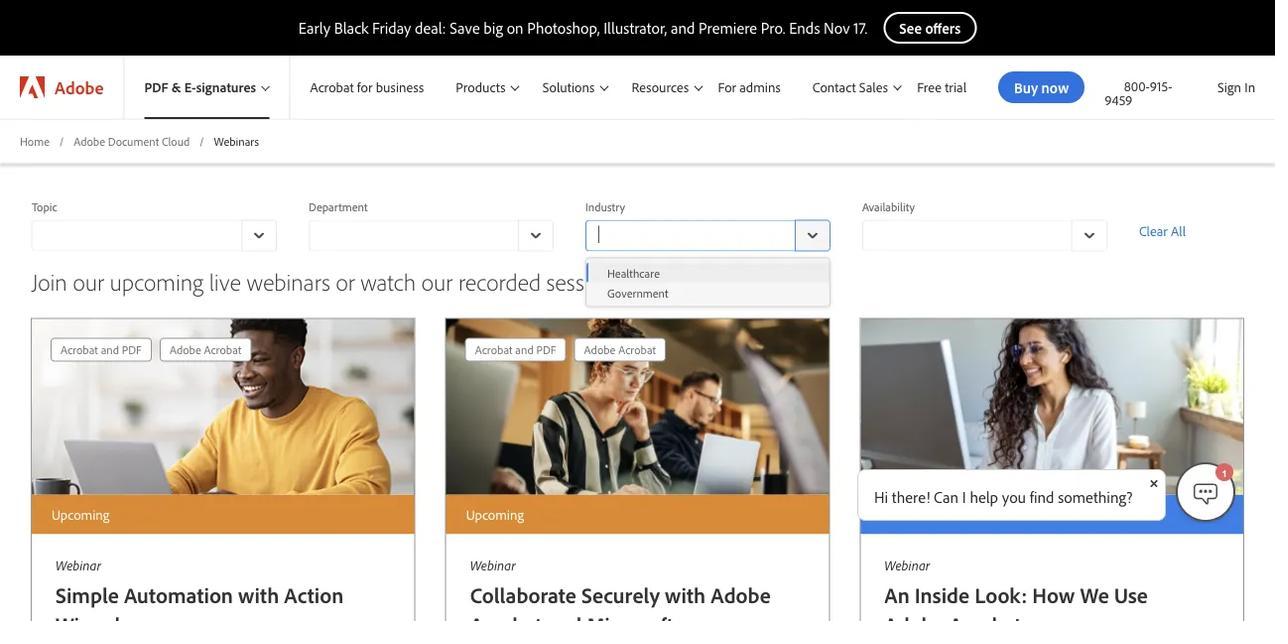Task type: locate. For each thing, give the bounding box(es) containing it.
acrobat and pdf cell for simple
[[61, 339, 142, 361]]

webinar inside webinar collaborate securely with adobe acrobat and microsoft
[[470, 557, 516, 574]]

on
[[507, 18, 524, 38]]

on-
[[881, 506, 902, 523]]

how
[[1033, 581, 1075, 609]]

clear all link
[[1139, 219, 1244, 243]]

pdf down "upcoming"
[[122, 342, 142, 357]]

None field
[[32, 220, 277, 252], [309, 220, 554, 252], [586, 220, 831, 252], [862, 220, 1108, 252]]

join our upcoming live webinars or watch our recorded sessions on-demand.
[[32, 266, 741, 296]]

1 adobe acrobat from the left
[[170, 342, 242, 357]]

contact
[[813, 78, 856, 95]]

webinar inside webinar simple automation with action wizard
[[56, 557, 101, 574]]

0 horizontal spatial pdf
[[122, 342, 142, 357]]

home link
[[20, 133, 50, 150]]

none field for availability
[[862, 220, 1108, 252]]

2 grid from the left
[[461, 334, 670, 366]]

1 acrobat and pdf from the left
[[61, 342, 142, 357]]

signatures
[[196, 79, 256, 96]]

collaborate securely with adobe acrobat and microsoft image
[[446, 319, 829, 495]]

adobe document cloud link
[[74, 133, 190, 150]]

0 horizontal spatial with
[[238, 581, 279, 609]]

illustrator,
[[604, 18, 667, 38]]

webinar up 'collaborate' on the bottom of the page
[[470, 557, 516, 574]]

acrobat and pdf
[[61, 342, 142, 357], [475, 342, 556, 357]]

and left premiere
[[671, 18, 695, 38]]

none field for topic
[[32, 220, 277, 252]]

adobe acrobat cell
[[170, 339, 242, 361], [584, 339, 656, 361]]

solutions
[[543, 79, 595, 96]]

acrobat and pdf cell
[[61, 339, 142, 361], [475, 339, 556, 361]]

adobe acrobat down live
[[170, 342, 242, 357]]

acrobat and pdf cell down join
[[61, 339, 142, 361]]

you
[[1002, 487, 1026, 507]]

collaborate
[[470, 581, 577, 609]]

acrobat
[[310, 79, 354, 96], [61, 342, 98, 357], [204, 342, 242, 357], [475, 342, 513, 357], [619, 342, 656, 357], [470, 611, 542, 621], [950, 611, 1022, 621]]

find
[[1030, 487, 1055, 507]]

915-
[[1150, 77, 1173, 95]]

with for adobe
[[665, 581, 706, 609]]

with inside webinar simple automation with action wizard
[[238, 581, 279, 609]]

2 horizontal spatial webinar
[[885, 557, 930, 574]]

adobe acrobat cell down live
[[170, 339, 242, 361]]

0 horizontal spatial grid
[[47, 334, 255, 366]]

1 horizontal spatial grid
[[461, 334, 670, 366]]

2 acrobat and pdf from the left
[[475, 342, 556, 357]]

document
[[108, 133, 159, 148]]

friday
[[372, 18, 411, 38]]

business
[[376, 79, 424, 96]]

list box
[[587, 262, 830, 302]]

0 horizontal spatial adobe acrobat
[[170, 342, 242, 357]]

adobe acrobat down government
[[584, 342, 656, 357]]

premiere
[[699, 18, 757, 38]]

1 horizontal spatial adobe acrobat cell
[[584, 339, 656, 361]]

pdf down 'sessions'
[[536, 342, 556, 357]]

grid for automation
[[47, 334, 255, 366]]

none field availability
[[862, 220, 1108, 252]]

1 horizontal spatial webinar
[[470, 557, 516, 574]]

0 horizontal spatial adobe acrobat cell
[[170, 339, 242, 361]]

1 horizontal spatial with
[[665, 581, 706, 609]]

0 horizontal spatial upcoming
[[52, 506, 110, 523]]

e-
[[184, 79, 196, 96]]

acrobat and pdf cell down recorded
[[475, 339, 556, 361]]

acrobat and pdf for collaborate
[[475, 342, 556, 357]]

webinar for collaborate
[[470, 557, 516, 574]]

Search Webinars search field
[[747, 132, 1244, 164]]

2 acrobat and pdf cell from the left
[[475, 339, 556, 361]]

topic
[[32, 199, 57, 214]]

simple
[[56, 581, 119, 609]]

early
[[298, 18, 331, 38]]

none field up demand.
[[586, 220, 831, 252]]

upcoming up 'collaborate' on the bottom of the page
[[466, 506, 524, 523]]

adobe acrobat cell for automation
[[170, 339, 242, 361]]

nov
[[824, 18, 850, 38]]

pdf for collaborate
[[536, 342, 556, 357]]

all
[[1171, 222, 1186, 240]]

1 upcoming from the left
[[52, 506, 110, 523]]

acrobat down the look:
[[950, 611, 1022, 621]]

pdf for simple
[[122, 342, 142, 357]]

availability
[[862, 199, 915, 214]]

for
[[357, 79, 373, 96]]

adobe acrobat
[[170, 342, 242, 357], [584, 342, 656, 357]]

webinar up simple
[[56, 557, 101, 574]]

webinar inside webinar an inside look: how we use adobe acrobat
[[885, 557, 930, 574]]

1 horizontal spatial pdf
[[144, 79, 168, 96]]

pdf & e-signatures button
[[124, 56, 289, 119]]

1 acrobat and pdf cell from the left
[[61, 339, 142, 361]]

use
[[1114, 581, 1148, 609]]

1 horizontal spatial acrobat and pdf
[[475, 342, 556, 357]]

acrobat and pdf down join
[[61, 342, 142, 357]]

none field for industry
[[586, 220, 831, 252]]

with left the action
[[238, 581, 279, 609]]

1 horizontal spatial upcoming
[[466, 506, 524, 523]]

upcoming up simple
[[52, 506, 110, 523]]

with inside webinar collaborate securely with adobe acrobat and microsoft
[[665, 581, 706, 609]]

0 horizontal spatial webinar
[[56, 557, 101, 574]]

0 horizontal spatial acrobat and pdf cell
[[61, 339, 142, 361]]

2 adobe acrobat from the left
[[584, 342, 656, 357]]

free trial
[[917, 79, 967, 96]]

filters link
[[32, 144, 90, 168]]

2 webinar from the left
[[470, 557, 516, 574]]

none field for department
[[309, 220, 554, 252]]

save
[[450, 18, 480, 38]]

none field down search webinars search box at the top of page
[[862, 220, 1108, 252]]

4 none field from the left
[[862, 220, 1108, 252]]

pdf left &
[[144, 79, 168, 96]]

3 none field from the left
[[586, 220, 831, 252]]

action
[[284, 581, 344, 609]]

2 none field from the left
[[309, 220, 554, 252]]

2 horizontal spatial pdf
[[536, 342, 556, 357]]

none field up 'watch'
[[309, 220, 554, 252]]

grid
[[47, 334, 255, 366], [461, 334, 670, 366]]

upcoming for collaborate
[[466, 506, 524, 523]]

1
[[1222, 468, 1228, 479]]

our down department field
[[422, 266, 453, 296]]

3 webinar from the left
[[885, 557, 930, 574]]

acrobat down join
[[61, 342, 98, 357]]

Topic text field
[[32, 220, 241, 252]]

1 with from the left
[[238, 581, 279, 609]]

1 horizontal spatial our
[[422, 266, 453, 296]]

our right join
[[73, 266, 104, 296]]

filters element
[[32, 195, 1244, 267]]

webinar collaborate securely with adobe acrobat and microsoft
[[470, 557, 771, 621]]

admins
[[740, 79, 781, 96]]

webinars
[[247, 266, 330, 296]]

join our upcoming live webinars or watch our recorded sessions on-demand. element
[[0, 303, 1275, 621]]

webinar simple automation with action wizard
[[56, 557, 344, 621]]

pdf inside dropdown button
[[144, 79, 168, 96]]

healthcare
[[607, 265, 660, 280]]

none field up "upcoming"
[[32, 220, 277, 252]]

wizard
[[56, 611, 120, 621]]

and down recorded
[[515, 342, 534, 357]]

acrobat down 'collaborate' on the bottom of the page
[[470, 611, 542, 621]]

1 horizontal spatial acrobat and pdf cell
[[475, 339, 556, 361]]

adobe acrobat cell down government
[[584, 339, 656, 361]]

there!
[[892, 487, 930, 507]]

grid down 'sessions'
[[461, 334, 670, 366]]

hi
[[874, 487, 888, 507]]

1 grid from the left
[[47, 334, 255, 366]]

with
[[238, 581, 279, 609], [665, 581, 706, 609]]

9459
[[1105, 91, 1133, 109]]

and
[[671, 18, 695, 38], [101, 342, 119, 357], [515, 342, 534, 357], [547, 611, 582, 621]]

0 horizontal spatial our
[[73, 266, 104, 296]]

i
[[963, 487, 966, 507]]

webinar up an
[[885, 557, 930, 574]]

an inside look: how we use adobe acrobat image
[[861, 319, 1244, 495]]

grid down "upcoming"
[[47, 334, 255, 366]]

1 none field from the left
[[32, 220, 277, 252]]

watch
[[360, 266, 416, 296]]

on-demand
[[881, 506, 951, 523]]

live
[[209, 266, 241, 296]]

deal:
[[415, 18, 446, 38]]

cloud
[[162, 133, 190, 148]]

big
[[484, 18, 503, 38]]

pdf
[[144, 79, 168, 96], [122, 342, 142, 357], [536, 342, 556, 357]]

1 horizontal spatial adobe acrobat
[[584, 342, 656, 357]]

2 with from the left
[[665, 581, 706, 609]]

0 horizontal spatial acrobat and pdf
[[61, 342, 142, 357]]

2 upcoming from the left
[[466, 506, 524, 523]]

adobe acrobat for automation
[[170, 342, 242, 357]]

1 adobe acrobat cell from the left
[[170, 339, 242, 361]]

products
[[456, 79, 506, 96]]

acrobat and pdf down recorded
[[475, 342, 556, 357]]

adobe inside webinar collaborate securely with adobe acrobat and microsoft
[[711, 581, 771, 609]]

acrobat left the for
[[310, 79, 354, 96]]

acrobat and pdf cell for collaborate
[[475, 339, 556, 361]]

with up the microsoft
[[665, 581, 706, 609]]

acrobat down government
[[619, 342, 656, 357]]

healthcare government
[[607, 265, 669, 300]]

and down 'collaborate' on the bottom of the page
[[547, 611, 582, 621]]

1 webinar from the left
[[56, 557, 101, 574]]

ends
[[789, 18, 820, 38]]

2 adobe acrobat cell from the left
[[584, 339, 656, 361]]

&
[[172, 79, 181, 96]]



Task type: describe. For each thing, give the bounding box(es) containing it.
acrobat down recorded
[[475, 342, 513, 357]]

clear
[[1139, 222, 1168, 240]]

free
[[917, 79, 942, 96]]

securely
[[582, 581, 660, 609]]

sessions
[[547, 266, 622, 296]]

photoshop,
[[527, 18, 600, 38]]

products button
[[436, 56, 523, 119]]

contact sales
[[813, 78, 888, 95]]

800-915- 9459
[[1105, 77, 1173, 109]]

webinar for an
[[885, 557, 930, 574]]

adobe acrobat for securely
[[584, 342, 656, 357]]

pro.
[[761, 18, 786, 38]]

early black friday deal: save big on photoshop, illustrator, and premiere pro. ends nov 17.
[[298, 18, 868, 38]]

in
[[1245, 78, 1256, 96]]

simple automation with action wizard image
[[32, 319, 415, 495]]

800-915- 9459 link
[[1105, 77, 1173, 109]]

Industry text field
[[586, 220, 795, 252]]

contact sales button
[[793, 56, 905, 119]]

for
[[718, 79, 736, 96]]

acrobat inside "link"
[[310, 79, 354, 96]]

sign
[[1218, 78, 1242, 96]]

webinars
[[214, 133, 259, 148]]

something?
[[1058, 487, 1133, 507]]

on-
[[628, 266, 660, 296]]

for admins link
[[706, 56, 793, 119]]

we
[[1080, 581, 1109, 609]]

17.
[[854, 18, 868, 38]]

and down "upcoming"
[[101, 342, 119, 357]]

with for action
[[238, 581, 279, 609]]

1 button
[[1176, 463, 1236, 522]]

help
[[970, 487, 998, 507]]

microsoft
[[587, 611, 674, 621]]

sales
[[859, 78, 888, 95]]

acrobat for business
[[310, 79, 424, 96]]

automation
[[124, 581, 233, 609]]

home
[[20, 133, 50, 148]]

resources
[[632, 79, 689, 96]]

acrobat down live
[[204, 342, 242, 357]]

demand.
[[660, 266, 741, 296]]

2 our from the left
[[422, 266, 453, 296]]

acrobat and pdf for simple
[[61, 342, 142, 357]]

or
[[336, 266, 355, 296]]

recorded
[[458, 266, 541, 296]]

pdf & e-signatures
[[144, 79, 256, 96]]

acrobat inside webinar collaborate securely with adobe acrobat and microsoft
[[470, 611, 542, 621]]

an
[[885, 581, 910, 609]]

none field industry
[[586, 220, 831, 252]]

upcoming
[[110, 266, 203, 296]]

resources button
[[612, 56, 706, 119]]

trial
[[945, 79, 967, 96]]

upcoming for simple
[[52, 506, 110, 523]]

webinar an inside look: how we use adobe acrobat
[[885, 557, 1148, 621]]

Department text field
[[309, 220, 518, 252]]

none field department
[[309, 220, 554, 252]]

black
[[334, 18, 369, 38]]

sign in button
[[1214, 70, 1260, 104]]

government
[[607, 285, 669, 300]]

sign in
[[1218, 78, 1256, 96]]

1 our from the left
[[73, 266, 104, 296]]

none field topic
[[32, 220, 277, 252]]

solutions button
[[523, 56, 612, 119]]

department
[[309, 199, 368, 214]]

clear all
[[1139, 222, 1186, 240]]

grid for securely
[[461, 334, 670, 366]]

acrobat inside webinar an inside look: how we use adobe acrobat
[[950, 611, 1022, 621]]

800-
[[1124, 77, 1150, 95]]

webinar for simple
[[56, 557, 101, 574]]

inside
[[915, 581, 970, 609]]

free trial link
[[905, 56, 979, 119]]

Availability text field
[[862, 220, 1072, 252]]

list box containing healthcare
[[587, 262, 830, 302]]

adobe inside webinar an inside look: how we use adobe acrobat
[[885, 611, 945, 621]]

adobe acrobat cell for securely
[[584, 339, 656, 361]]

look:
[[975, 581, 1028, 609]]

and inside webinar collaborate securely with adobe acrobat and microsoft
[[547, 611, 582, 621]]

filters
[[32, 147, 66, 164]]

acrobat for business link
[[290, 56, 436, 119]]

adobe document cloud
[[74, 133, 190, 148]]

can
[[934, 487, 959, 507]]

for admins
[[718, 79, 781, 96]]

industry
[[586, 199, 625, 214]]



Task type: vqa. For each thing, say whether or not it's contained in the screenshot.
approach,
no



